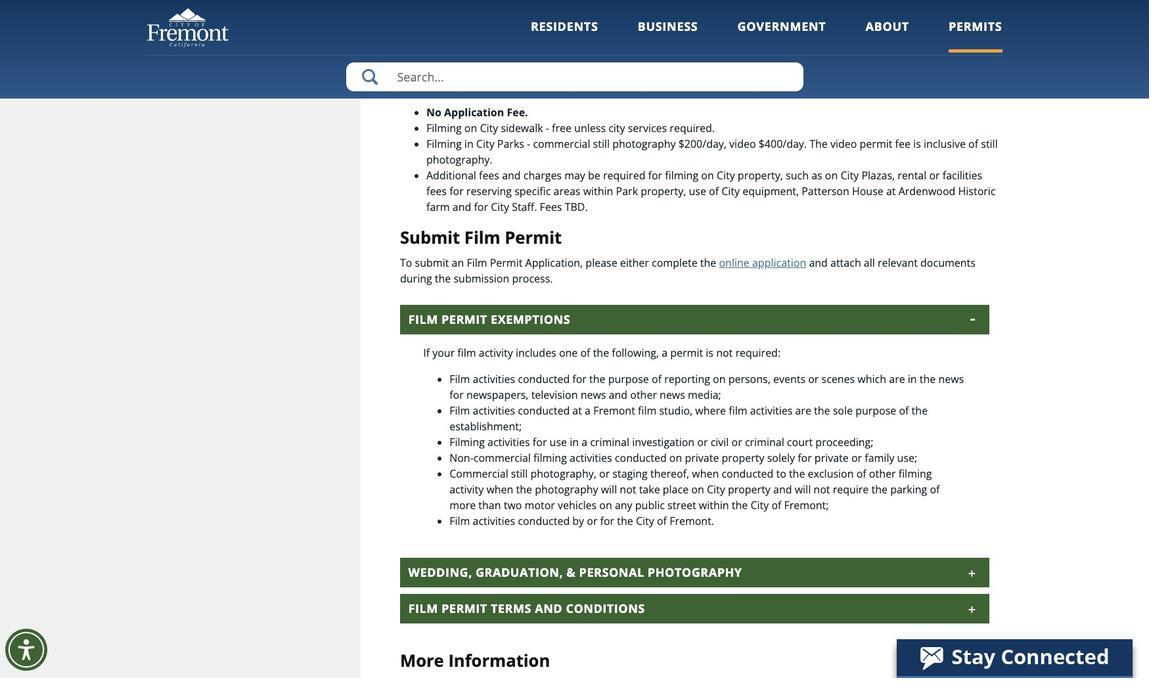 Task type: locate. For each thing, give the bounding box(es) containing it.
0 vertical spatial is
[[913, 137, 921, 151]]

proceeding;
[[816, 435, 873, 449]]

property down solely
[[728, 482, 771, 497]]

1 vertical spatial two
[[504, 498, 522, 512]]

not down staging
[[620, 482, 636, 497]]

within up tbd. on the top of page
[[583, 184, 613, 199]]

1 horizontal spatial purpose
[[856, 403, 896, 418]]

1 vertical spatial closures
[[724, 18, 764, 33]]

prior
[[516, 18, 540, 33]]

1 horizontal spatial still
[[593, 137, 610, 151]]

2 vertical spatial filming
[[450, 435, 485, 449]]

0 vertical spatial filming
[[426, 121, 462, 136]]

1 vertical spatial permit
[[670, 346, 703, 360]]

by inside film activities conducted for the purpose of reporting on persons, events or scenes which are in the news for newspapers, television news and other news media; film activities conducted at a fremont film studio, where film activities are the sole purpose of the establishment; filming activities for use in a criminal investigation or civil or criminal court proceeding; non-commercial filming activities conducted on private property solely for private or family use; commercial still photography, or staging thereof, when conducted to the exclusion of other filming activity when the photography will not take place on city property and will not require the parking of more than two motor vehicles on any public street within the city of fremont; film activities conducted by or for the city of fremont.
[[572, 514, 584, 528]]

1 horizontal spatial -
[[546, 121, 549, 136]]

0 vertical spatial commercial
[[787, 18, 845, 33]]

0 vertical spatial to
[[542, 18, 552, 33]]

filming down $200/day,
[[665, 168, 698, 183]]

be inside "fees no application fee. filming on city sidewalk - free unless city services required. filming in city parks - commercial still photography $200/day, video $400/day. the video permit fee is inclusive of still photography. additional fees and charges may be required for filming on city property, such as on city plazas, rental or facilities fees for reserving specific areas within park property, use of city equipment, patterson house at ardenwood historic farm and for city staff. fees tbd."
[[588, 168, 600, 183]]

1 criminal from the left
[[590, 435, 629, 449]]

not left the required:
[[716, 346, 733, 360]]

0 horizontal spatial road
[[515, 2, 538, 17]]

additional
[[426, 168, 476, 183]]

1 horizontal spatial road
[[728, 50, 751, 64]]

two right the than
[[504, 498, 522, 512]]

closures up residents
[[541, 2, 582, 17]]

film permit terms and conditions
[[408, 600, 645, 616]]

facilities
[[943, 168, 982, 183]]

activity down closure
[[914, 34, 948, 48]]

filming
[[426, 121, 462, 136], [426, 137, 462, 151], [450, 435, 485, 449]]

2 criminal from the left
[[745, 435, 784, 449]]

the down sent
[[709, 50, 726, 64]]

more information
[[400, 649, 550, 672]]

property down civil
[[722, 451, 764, 465]]

activity
[[914, 34, 948, 48], [479, 346, 513, 360], [450, 482, 484, 497]]

to
[[542, 18, 552, 33], [951, 34, 961, 48], [776, 466, 786, 481]]

2 horizontal spatial commercial
[[787, 18, 845, 33]]

1 vertical spatial purpose
[[856, 403, 896, 418]]

must up evaluated
[[426, 18, 451, 33]]

residents down obtained
[[463, 50, 509, 64]]

ardenwood
[[899, 184, 956, 199]]

services
[[628, 121, 667, 136]]

be down road
[[698, 34, 710, 48]]

sidewalk
[[501, 121, 543, 136]]

0 horizontal spatial closures
[[541, 2, 582, 17]]

purpose
[[608, 372, 649, 386], [856, 403, 896, 418]]

0 vertical spatial if
[[426, 2, 433, 17]]

for down court
[[798, 451, 812, 465]]

1 vertical spatial activity
[[479, 346, 513, 360]]

use inside film activities conducted for the purpose of reporting on persons, events or scenes which are in the news for newspapers, television news and other news media; film activities conducted at a fremont film studio, where film activities are the sole purpose of the establishment; filming activities for use in a criminal investigation or civil or criminal court proceeding; non-commercial filming activities conducted on private property solely for private or family use; commercial still photography, or staging thereof, when conducted to the exclusion of other filming activity when the photography will not take place on city property and will not require the parking of more than two motor vehicles on any public street within the city of fremont; film activities conducted by or for the city of fremont.
[[550, 435, 567, 449]]

commercial inside "fees no application fee. filming on city sidewalk - free unless city services required. filming in city parks - commercial still photography $200/day, video $400/day. the video permit fee is inclusive of still photography. additional fees and charges may be required for filming on city property, such as on city plazas, rental or facilities fees for reserving specific areas within park property, use of city equipment, patterson house at ardenwood historic farm and for city staff. fees tbd."
[[533, 137, 590, 151]]

still inside film activities conducted for the purpose of reporting on persons, events or scenes which are in the news for newspapers, television news and other news media; film activities conducted at a fremont film studio, where film activities are the sole purpose of the establishment; filming activities for use in a criminal investigation or civil or criminal court proceeding; non-commercial filming activities conducted on private property solely for private or family use; commercial still photography, or staging thereof, when conducted to the exclusion of other filming activity when the photography will not take place on city property and will not require the parking of more than two motor vehicles on any public street within the city of fremont; film activities conducted by or for the city of fremont.
[[511, 466, 528, 481]]

0 vertical spatial activity
[[914, 34, 948, 48]]

residents up government
[[773, 2, 818, 17]]

2 horizontal spatial still
[[981, 137, 998, 151]]

a
[[596, 2, 602, 17], [613, 18, 619, 33], [779, 18, 785, 33], [662, 346, 668, 360], [585, 403, 591, 418], [582, 435, 587, 449]]

0 horizontal spatial are
[[795, 403, 811, 418]]

use up photography,
[[550, 435, 567, 449]]

at inside "fees no application fee. filming on city sidewalk - free unless city services required. filming in city parks - commercial still photography $200/day, video $400/day. the video permit fee is inclusive of still photography. additional fees and charges may be required for filming on city property, such as on city plazas, rental or facilities fees for reserving specific areas within park property, use of city equipment, patterson house at ardenwood historic farm and for city staff. fees tbd."
[[886, 184, 896, 199]]

required.
[[670, 121, 715, 136]]

road
[[515, 2, 538, 17], [728, 50, 751, 64]]

persons,
[[728, 372, 771, 386]]

rental
[[898, 168, 927, 183]]

fee.
[[507, 105, 528, 120]]

1 vertical spatial fees
[[426, 184, 447, 199]]

be up evaluated
[[454, 18, 466, 33]]

1 vertical spatial other
[[869, 466, 896, 481]]

0 vertical spatial permit
[[860, 137, 893, 151]]

1 horizontal spatial is
[[913, 137, 921, 151]]

property,
[[738, 168, 783, 183], [641, 184, 686, 199]]

wedding, graduation, & personal photography
[[408, 564, 742, 580]]

and down the city.
[[511, 50, 530, 64]]

all inside 'and attach all relevant documents during the submission process.'
[[864, 256, 875, 270]]

conducted
[[518, 372, 570, 386], [518, 403, 570, 418], [615, 451, 667, 465], [722, 466, 773, 481], [518, 514, 570, 528]]

fees
[[400, 76, 438, 99], [540, 200, 562, 214]]

1 vertical spatial by
[[572, 514, 584, 528]]

all down closure
[[964, 34, 975, 48]]

1 vertical spatial is
[[706, 346, 714, 360]]

not
[[716, 346, 733, 360], [620, 482, 636, 497], [814, 482, 830, 497]]

by
[[477, 34, 489, 48], [572, 514, 584, 528]]

1 horizontal spatial to
[[776, 466, 786, 481]]

2 horizontal spatial news
[[939, 372, 964, 386]]

commercial up advance
[[787, 18, 845, 33]]

video right $200/day,
[[729, 137, 756, 151]]

by down vehicles
[[572, 514, 584, 528]]

$400/day.
[[759, 137, 807, 151]]

your
[[432, 346, 455, 360]]

film left studio,
[[638, 403, 657, 418]]

of up use;
[[899, 403, 909, 418]]

0 horizontal spatial other
[[630, 388, 657, 402]]

the up industrial
[[854, 2, 870, 17]]

activities up newspapers,
[[473, 372, 515, 386]]

within
[[821, 2, 851, 17], [589, 50, 620, 64], [583, 184, 613, 199], [699, 498, 729, 512]]

2 vertical spatial activity
[[450, 482, 484, 497]]

photography
[[648, 564, 742, 580]]

and inside 'and attach all relevant documents during the submission process.'
[[809, 256, 828, 270]]

exemptions
[[491, 311, 570, 327]]

fees
[[479, 168, 499, 183], [426, 184, 447, 199]]

filming
[[436, 2, 469, 17], [621, 18, 655, 33], [878, 34, 911, 48], [665, 168, 698, 183], [534, 451, 567, 465], [899, 466, 932, 481]]

exclusion
[[808, 466, 854, 481]]

1 horizontal spatial two
[[737, 34, 755, 48]]

are up court
[[795, 403, 811, 418]]

permit inside tab list
[[670, 346, 703, 360]]

or inside "fees no application fee. filming on city sidewalk - free unless city services required. filming in city parks - commercial still photography $200/day, video $400/day. the video permit fee is inclusive of still photography. additional fees and charges may be required for filming on city property, such as on city plazas, rental or facilities fees for reserving specific areas within park property, use of city equipment, patterson house at ardenwood historic farm and for city staff. fees tbd."
[[929, 168, 940, 183]]

thereof,
[[650, 466, 689, 481]]

0 horizontal spatial news
[[581, 388, 606, 402]]

fees up no
[[400, 76, 438, 99]]

0 vertical spatial road
[[515, 2, 538, 17]]

0 vertical spatial use
[[689, 184, 706, 199]]

purpose down which at the bottom of the page
[[856, 403, 896, 418]]

1 vertical spatial at
[[572, 403, 582, 418]]

parks
[[497, 137, 524, 151]]

0 horizontal spatial film
[[458, 346, 476, 360]]

conducted down "motor"
[[518, 514, 570, 528]]

will down closure
[[934, 18, 950, 33]]

1 horizontal spatial photography
[[612, 137, 676, 151]]

road up prior
[[515, 2, 538, 17]]

property, up equipment,
[[738, 168, 783, 183]]

city
[[609, 121, 625, 136]]

all right attach
[[864, 256, 875, 270]]

0 horizontal spatial permit
[[670, 346, 703, 360]]

1 vertical spatial use
[[550, 435, 567, 449]]

city down $200/day,
[[717, 168, 735, 183]]

within down "approval,"
[[589, 50, 620, 64]]

must
[[426, 18, 451, 33], [670, 34, 695, 48]]

includes
[[516, 346, 556, 360]]

fees up reserving
[[479, 168, 499, 183]]

commercial up commercial
[[474, 451, 531, 465]]

0 horizontal spatial use
[[550, 435, 567, 449]]

permit up reporting
[[670, 346, 703, 360]]

filming inside film activities conducted for the purpose of reporting on persons, events or scenes which are in the news for newspapers, television news and other news media; film activities conducted at a fremont film studio, where film activities are the sole purpose of the establishment; filming activities for use in a criminal investigation or civil or criminal court proceeding; non-commercial filming activities conducted on private property solely for private or family use; commercial still photography, or staging thereof, when conducted to the exclusion of other filming activity when the photography will not take place on city property and will not require the parking of more than two motor vehicles on any public street within the city of fremont; film activities conducted by or for the city of fremont.
[[450, 435, 485, 449]]

1 horizontal spatial use
[[689, 184, 706, 199]]

within up fremont.
[[699, 498, 729, 512]]

0 horizontal spatial when
[[486, 482, 513, 497]]

application
[[444, 105, 504, 120]]

and up specific
[[502, 168, 521, 183]]

establishment;
[[450, 419, 522, 434]]

permit left the fee
[[860, 137, 893, 151]]

1 horizontal spatial are
[[889, 372, 905, 386]]

court
[[787, 435, 813, 449]]

the down submit on the top of the page
[[435, 271, 451, 286]]

any
[[615, 498, 632, 512]]

fees down areas
[[540, 200, 562, 214]]

use down $200/day,
[[689, 184, 706, 199]]

or inside 'if filming requires road closures in a residential area, approval from all residents within the anticipated closure area must be obtained prior to issuance of a filming permit. road closures in a commercial or industrial area will be evaluated by the city. upon approval, notification must be sent two weeks in advance of the filming activity to all nearby residents and businesses within 0.5 mile radius of the road closure.'
[[847, 18, 858, 33]]

1 vertical spatial residents
[[463, 50, 509, 64]]

1 horizontal spatial property,
[[738, 168, 783, 183]]

0 horizontal spatial criminal
[[590, 435, 629, 449]]

at down "plazas,"
[[886, 184, 896, 199]]

by down obtained
[[477, 34, 489, 48]]

two
[[737, 34, 755, 48], [504, 498, 522, 512]]

if inside 'if filming requires road closures in a residential area, approval from all residents within the anticipated closure area must be obtained prior to issuance of a filming permit. road closures in a commercial or industrial area will be evaluated by the city. upon approval, notification must be sent two weeks in advance of the filming activity to all nearby residents and businesses within 0.5 mile radius of the road closure.'
[[426, 2, 433, 17]]

at inside film activities conducted for the purpose of reporting on persons, events or scenes which are in the news for newspapers, television news and other news media; film activities conducted at a fremont film studio, where film activities are the sole purpose of the establishment; filming activities for use in a criminal investigation or civil or criminal court proceeding; non-commercial filming activities conducted on private property solely for private or family use; commercial still photography, or staging thereof, when conducted to the exclusion of other filming activity when the photography will not take place on city property and will not require the parking of more than two motor vehicles on any public street within the city of fremont; film activities conducted by or for the city of fremont.
[[572, 403, 582, 418]]

sole
[[833, 403, 853, 418]]

requires
[[472, 2, 513, 17]]

1 horizontal spatial fees
[[479, 168, 499, 183]]

when down civil
[[692, 466, 719, 481]]

of right radius
[[697, 50, 707, 64]]

are right which at the bottom of the page
[[889, 372, 905, 386]]

or up "ardenwood"
[[929, 168, 940, 183]]

more
[[400, 649, 444, 672]]

complete
[[652, 256, 698, 270]]

2 vertical spatial to
[[776, 466, 786, 481]]

0 vertical spatial at
[[886, 184, 896, 199]]

if for if filming requires road closures in a residential area, approval from all residents within the anticipated closure area must be obtained prior to issuance of a filming permit. road closures in a commercial or industrial area will be evaluated by the city. upon approval, notification must be sent two weeks in advance of the filming activity to all nearby residents and businesses within 0.5 mile radius of the road closure.
[[426, 2, 433, 17]]

0 horizontal spatial fees
[[400, 76, 438, 99]]

1 horizontal spatial closures
[[724, 18, 764, 33]]

1 vertical spatial must
[[670, 34, 695, 48]]

still down unless
[[593, 137, 610, 151]]

0 vertical spatial are
[[889, 372, 905, 386]]

city down "application"
[[480, 121, 498, 136]]

tab list containing film permit exemptions
[[400, 305, 989, 623]]

about link
[[866, 18, 909, 52]]

conditions
[[566, 600, 645, 616]]

1 vertical spatial -
[[527, 137, 530, 151]]

0 horizontal spatial to
[[542, 18, 552, 33]]

0 vertical spatial property
[[722, 451, 764, 465]]

the left online
[[700, 256, 716, 270]]

1 horizontal spatial criminal
[[745, 435, 784, 449]]

still up "motor"
[[511, 466, 528, 481]]

1 vertical spatial if
[[423, 346, 430, 360]]

private down civil
[[685, 451, 719, 465]]

0 vertical spatial photography
[[612, 137, 676, 151]]

submission
[[454, 271, 509, 286]]

park
[[616, 184, 638, 199]]

attach
[[830, 256, 861, 270]]

when up the than
[[486, 482, 513, 497]]

activity down film permit exemptions
[[479, 346, 513, 360]]

fees up 'farm'
[[426, 184, 447, 199]]

1 horizontal spatial all
[[864, 256, 875, 270]]

if inside tab list
[[423, 346, 430, 360]]

at down television
[[572, 403, 582, 418]]

to up upon
[[542, 18, 552, 33]]

for left newspapers,
[[450, 388, 464, 402]]

permit.
[[658, 18, 693, 33]]

weeks
[[758, 34, 788, 48]]

0 horizontal spatial property,
[[641, 184, 686, 199]]

government link
[[737, 18, 826, 52]]

is
[[913, 137, 921, 151], [706, 346, 714, 360]]

0 horizontal spatial commercial
[[474, 451, 531, 465]]

be
[[454, 18, 466, 33], [953, 18, 965, 33], [698, 34, 710, 48], [588, 168, 600, 183]]

place
[[663, 482, 689, 497]]

0 horizontal spatial still
[[511, 466, 528, 481]]

city up fremont.
[[707, 482, 725, 497]]

1 horizontal spatial fees
[[540, 200, 562, 214]]

0 horizontal spatial at
[[572, 403, 582, 418]]

commercial
[[787, 18, 845, 33], [533, 137, 590, 151], [474, 451, 531, 465]]

still up 'facilities'
[[981, 137, 998, 151]]

submit
[[415, 256, 449, 270]]

or left industrial
[[847, 18, 858, 33]]

closure
[[930, 2, 966, 17]]

radius
[[663, 50, 694, 64]]

0 vertical spatial fees
[[479, 168, 499, 183]]

obtained
[[469, 18, 513, 33]]

2 private from the left
[[815, 451, 849, 465]]

photography down photography,
[[535, 482, 598, 497]]

1 horizontal spatial commercial
[[533, 137, 590, 151]]

activity inside 'if filming requires road closures in a residential area, approval from all residents within the anticipated closure area must be obtained prior to issuance of a filming permit. road closures in a commercial or industrial area will be evaluated by the city. upon approval, notification must be sent two weeks in advance of the filming activity to all nearby residents and businesses within 0.5 mile radius of the road closure.'
[[914, 34, 948, 48]]

0 vertical spatial property,
[[738, 168, 783, 183]]

0 horizontal spatial -
[[527, 137, 530, 151]]

0 horizontal spatial photography
[[535, 482, 598, 497]]

will up fremont;
[[795, 482, 811, 497]]

the down obtained
[[492, 34, 508, 48]]

following,
[[612, 346, 659, 360]]

tab list
[[400, 305, 989, 623]]

0 horizontal spatial video
[[729, 137, 756, 151]]

0 vertical spatial residents
[[773, 2, 818, 17]]

photography down services
[[612, 137, 676, 151]]

motor
[[525, 498, 555, 512]]

road down sent
[[728, 50, 751, 64]]

or down vehicles
[[587, 514, 598, 528]]

0 vertical spatial all
[[759, 2, 770, 17]]

1 vertical spatial photography
[[535, 482, 598, 497]]

within up advance
[[821, 2, 851, 17]]

commercial down free
[[533, 137, 590, 151]]

and attach all relevant documents during the submission process.
[[400, 256, 976, 286]]

closures
[[541, 2, 582, 17], [724, 18, 764, 33]]

1 horizontal spatial video
[[830, 137, 857, 151]]

1 vertical spatial filming
[[426, 137, 462, 151]]

approval,
[[564, 34, 610, 48]]

0 horizontal spatial will
[[601, 482, 617, 497]]

&
[[567, 564, 576, 580]]

at
[[886, 184, 896, 199], [572, 403, 582, 418]]

other down family at bottom right
[[869, 466, 896, 481]]

on down "application"
[[464, 121, 477, 136]]

reserving
[[466, 184, 512, 199]]

-
[[546, 121, 549, 136], [527, 137, 530, 151]]

all
[[759, 2, 770, 17], [964, 34, 975, 48], [864, 256, 875, 270]]

1 horizontal spatial when
[[692, 466, 719, 481]]



Task type: describe. For each thing, give the bounding box(es) containing it.
the inside 'and attach all relevant documents during the submission process.'
[[435, 271, 451, 286]]

activities down the than
[[473, 514, 515, 528]]

photography,
[[530, 466, 596, 481]]

1 horizontal spatial not
[[716, 346, 733, 360]]

within inside "fees no application fee. filming on city sidewalk - free unless city services required. filming in city parks - commercial still photography $200/day, video $400/day. the video permit fee is inclusive of still photography. additional fees and charges may be required for filming on city property, such as on city plazas, rental or facilities fees for reserving specific areas within park property, use of city equipment, patterson house at ardenwood historic farm and for city staff. fees tbd."
[[583, 184, 613, 199]]

photography.
[[426, 153, 492, 167]]

two inside film activities conducted for the purpose of reporting on persons, events or scenes which are in the news for newspapers, television news and other news media; film activities conducted at a fremont film studio, where film activities are the sole purpose of the establishment; filming activities for use in a criminal investigation or civil or criminal court proceeding; non-commercial filming activities conducted on private property solely for private or family use; commercial still photography, or staging thereof, when conducted to the exclusion of other filming activity when the photography will not take place on city property and will not require the parking of more than two motor vehicles on any public street within the city of fremont; film activities conducted by or for the city of fremont.
[[504, 498, 522, 512]]

or left staging
[[599, 466, 610, 481]]

0.5
[[622, 50, 637, 64]]

graduation,
[[476, 564, 563, 580]]

process.
[[512, 271, 553, 286]]

for down additional
[[449, 184, 464, 199]]

city left fremont;
[[751, 498, 769, 512]]

permit inside "fees no application fee. filming on city sidewalk - free unless city services required. filming in city parks - commercial still photography $200/day, video $400/day. the video permit fee is inclusive of still photography. additional fees and charges may be required for filming on city property, such as on city plazas, rental or facilities fees for reserving specific areas within park property, use of city equipment, patterson house at ardenwood historic farm and for city staff. fees tbd."
[[860, 137, 893, 151]]

sent
[[713, 34, 734, 48]]

areas
[[554, 184, 580, 199]]

either
[[620, 256, 649, 270]]

in right weeks
[[791, 34, 800, 48]]

for down one
[[572, 372, 587, 386]]

two inside 'if filming requires road closures in a residential area, approval from all residents within the anticipated closure area must be obtained prior to issuance of a filming permit. road closures in a commercial or industrial area will be evaluated by the city. upon approval, notification must be sent two weeks in advance of the filming activity to all nearby residents and businesses within 0.5 mile radius of the road closure.'
[[737, 34, 755, 48]]

photography inside "fees no application fee. filming on city sidewalk - free unless city services required. filming in city parks - commercial still photography $200/day, video $400/day. the video permit fee is inclusive of still photography. additional fees and charges may be required for filming on city property, such as on city plazas, rental or facilities fees for reserving specific areas within park property, use of city equipment, patterson house at ardenwood historic farm and for city staff. fees tbd."
[[612, 137, 676, 151]]

closure.
[[754, 50, 792, 64]]

the right require
[[872, 482, 888, 497]]

activities down events
[[750, 403, 793, 418]]

filming up evaluated
[[436, 2, 469, 17]]

staff.
[[512, 200, 537, 214]]

if filming requires road closures in a residential area, approval from all residents within the anticipated closure area must be obtained prior to issuance of a filming permit. road closures in a commercial or industrial area will be evaluated by the city. upon approval, notification must be sent two weeks in advance of the filming activity to all nearby residents and businesses within 0.5 mile radius of the road closure.
[[426, 2, 990, 64]]

in up weeks
[[767, 18, 776, 33]]

of left fremont;
[[772, 498, 781, 512]]

industrial
[[861, 18, 907, 33]]

the down industrial
[[859, 34, 875, 48]]

events
[[773, 372, 806, 386]]

in inside "fees no application fee. filming on city sidewalk - free unless city services required. filming in city parks - commercial still photography $200/day, video $400/day. the video permit fee is inclusive of still photography. additional fees and charges may be required for filming on city property, such as on city plazas, rental or facilities fees for reserving specific areas within park property, use of city equipment, patterson house at ardenwood historic farm and for city staff. fees tbd."
[[464, 137, 474, 151]]

of left reporting
[[652, 372, 662, 386]]

city down reserving
[[491, 200, 509, 214]]

television
[[531, 388, 578, 402]]

permits
[[949, 18, 1002, 34]]

0 vertical spatial fees
[[400, 76, 438, 99]]

family
[[865, 451, 895, 465]]

application
[[752, 256, 806, 270]]

online application link
[[719, 256, 806, 270]]

the left sole
[[814, 403, 830, 418]]

parking
[[890, 482, 927, 497]]

0 vertical spatial other
[[630, 388, 657, 402]]

investigation
[[632, 435, 695, 449]]

filming inside "fees no application fee. filming on city sidewalk - free unless city services required. filming in city parks - commercial still photography $200/day, video $400/day. the video permit fee is inclusive of still photography. additional fees and charges may be required for filming on city property, such as on city plazas, rental or facilities fees for reserving specific areas within park property, use of city equipment, patterson house at ardenwood historic farm and for city staff. fees tbd."
[[665, 168, 698, 183]]

0 vertical spatial -
[[546, 121, 549, 136]]

may
[[564, 168, 585, 183]]

or right civil
[[732, 435, 742, 449]]

use inside "fees no application fee. filming on city sidewalk - free unless city services required. filming in city parks - commercial still photography $200/day, video $400/day. the video permit fee is inclusive of still photography. additional fees and charges may be required for filming on city property, such as on city plazas, rental or facilities fees for reserving specific areas within park property, use of city equipment, patterson house at ardenwood historic farm and for city staff. fees tbd."
[[689, 184, 706, 199]]

1 horizontal spatial other
[[869, 466, 896, 481]]

in right which at the bottom of the page
[[908, 372, 917, 386]]

filming up parking
[[899, 466, 932, 481]]

city.
[[510, 34, 531, 48]]

conducted up staging
[[615, 451, 667, 465]]

city left parks
[[476, 137, 495, 151]]

0 horizontal spatial residents
[[463, 50, 509, 64]]

1 vertical spatial fees
[[540, 200, 562, 214]]

commercial inside 'if filming requires road closures in a residential area, approval from all residents within the anticipated closure area must be obtained prior to issuance of a filming permit. road closures in a commercial or industrial area will be evaluated by the city. upon approval, notification must be sent two weeks in advance of the filming activity to all nearby residents and businesses within 0.5 mile radius of the road closure.'
[[787, 18, 845, 33]]

charges
[[524, 168, 562, 183]]

and up fremont
[[609, 388, 628, 402]]

the
[[810, 137, 828, 151]]

Search text field
[[346, 62, 803, 91]]

0 vertical spatial when
[[692, 466, 719, 481]]

residents
[[531, 18, 598, 34]]

the right street
[[732, 498, 748, 512]]

businesses
[[533, 50, 587, 64]]

media;
[[688, 388, 721, 402]]

where
[[695, 403, 726, 418]]

please
[[586, 256, 617, 270]]

permit up your
[[441, 311, 487, 327]]

nearby
[[426, 50, 461, 64]]

business link
[[638, 18, 698, 52]]

civil
[[711, 435, 729, 449]]

the down any at the bottom
[[617, 514, 633, 528]]

1 video from the left
[[729, 137, 756, 151]]

take
[[639, 482, 660, 497]]

advance
[[803, 34, 844, 48]]

on left any at the bottom
[[599, 498, 612, 512]]

online
[[719, 256, 750, 270]]

the down if your film activity includes one of the following, a permit is not required:
[[589, 372, 605, 386]]

fees no application fee. filming on city sidewalk - free unless city services required. filming in city parks - commercial still photography $200/day, video $400/day. the video permit fee is inclusive of still photography. additional fees and charges may be required for filming on city property, such as on city plazas, rental or facilities fees for reserving specific areas within park property, use of city equipment, patterson house at ardenwood historic farm and for city staff. fees tbd.
[[400, 76, 998, 214]]

city left equipment,
[[722, 184, 740, 199]]

will inside 'if filming requires road closures in a residential area, approval from all residents within the anticipated closure area must be obtained prior to issuance of a filming permit. road closures in a commercial or industrial area will be evaluated by the city. upon approval, notification must be sent two weeks in advance of the filming activity to all nearby residents and businesses within 0.5 mile radius of the road closure.'
[[934, 18, 950, 33]]

relevant
[[878, 256, 918, 270]]

required:
[[735, 346, 781, 360]]

1 horizontal spatial film
[[638, 403, 657, 418]]

1 vertical spatial when
[[486, 482, 513, 497]]

1 horizontal spatial news
[[660, 388, 685, 402]]

a up photography,
[[582, 435, 587, 449]]

0 horizontal spatial fees
[[426, 184, 447, 199]]

1 vertical spatial are
[[795, 403, 811, 418]]

specific
[[515, 184, 551, 199]]

during
[[400, 271, 432, 286]]

activities down 'establishment;'
[[488, 435, 530, 449]]

is inside "fees no application fee. filming on city sidewalk - free unless city services required. filming in city parks - commercial still photography $200/day, video $400/day. the video permit fee is inclusive of still photography. additional fees and charges may be required for filming on city property, such as on city plazas, rental or facilities fees for reserving specific areas within park property, use of city equipment, patterson house at ardenwood historic farm and for city staff. fees tbd."
[[913, 137, 921, 151]]

mile
[[640, 50, 661, 64]]

of right parking
[[930, 482, 940, 497]]

the up use;
[[912, 403, 928, 418]]

no
[[426, 105, 441, 120]]

activities up photography,
[[570, 451, 612, 465]]

for up personal
[[600, 514, 614, 528]]

on right as
[[825, 168, 838, 183]]

2 horizontal spatial not
[[814, 482, 830, 497]]

0 horizontal spatial is
[[706, 346, 714, 360]]

staging
[[613, 466, 648, 481]]

and right 'farm'
[[453, 200, 471, 214]]

by inside 'if filming requires road closures in a residential area, approval from all residents within the anticipated closure area must be obtained prior to issuance of a filming permit. road closures in a commercial or industrial area will be evaluated by the city. upon approval, notification must be sent two weeks in advance of the filming activity to all nearby residents and businesses within 0.5 mile radius of the road closure.'
[[477, 34, 489, 48]]

photography inside film activities conducted for the purpose of reporting on persons, events or scenes which are in the news for newspapers, television news and other news media; film activities conducted at a fremont film studio, where film activities are the sole purpose of the establishment; filming activities for use in a criminal investigation or civil or criminal court proceeding; non-commercial filming activities conducted on private property solely for private or family use; commercial still photography, or staging thereof, when conducted to the exclusion of other filming activity when the photography will not take place on city property and will not require the parking of more than two motor vehicles on any public street within the city of fremont; film activities conducted by or for the city of fremont.
[[535, 482, 598, 497]]

0 vertical spatial must
[[426, 18, 451, 33]]

of right advance
[[846, 34, 856, 48]]

a right following,
[[662, 346, 668, 360]]

for down reserving
[[474, 200, 488, 214]]

0 vertical spatial closures
[[541, 2, 582, 17]]

0 horizontal spatial purpose
[[608, 372, 649, 386]]

0 horizontal spatial all
[[759, 2, 770, 17]]

a up weeks
[[779, 18, 785, 33]]

on down $200/day,
[[701, 168, 714, 183]]

farm
[[426, 200, 450, 214]]

permit down wedding,
[[441, 600, 487, 616]]

0 horizontal spatial not
[[620, 482, 636, 497]]

conducted down television
[[518, 403, 570, 418]]

of right inclusive on the right of page
[[968, 137, 978, 151]]

for right required
[[648, 168, 662, 183]]

commercial inside film activities conducted for the purpose of reporting on persons, events or scenes which are in the news for newspapers, television news and other news media; film activities conducted at a fremont film studio, where film activities are the sole purpose of the establishment; filming activities for use in a criminal investigation or civil or criminal court proceeding; non-commercial filming activities conducted on private property solely for private or family use; commercial still photography, or staging thereof, when conducted to the exclusion of other filming activity when the photography will not take place on city property and will not require the parking of more than two motor vehicles on any public street within the city of fremont; film activities conducted by or for the city of fremont.
[[474, 451, 531, 465]]

or right events
[[808, 372, 819, 386]]

of up require
[[857, 466, 866, 481]]

or down proceeding;
[[851, 451, 862, 465]]

about
[[866, 18, 909, 34]]

permits link
[[949, 18, 1002, 52]]

reporting
[[664, 372, 710, 386]]

on right place
[[691, 482, 704, 497]]

area,
[[659, 2, 684, 17]]

1 horizontal spatial will
[[795, 482, 811, 497]]

city down public
[[636, 514, 654, 528]]

to
[[400, 256, 412, 270]]

a down residential at the top of the page
[[613, 18, 619, 33]]

1 vertical spatial area
[[910, 18, 932, 33]]

2 horizontal spatial film
[[729, 403, 747, 418]]

the down solely
[[789, 466, 805, 481]]

if your film activity includes one of the following, a permit is not required:
[[423, 346, 781, 360]]

city up 'house'
[[841, 168, 859, 183]]

approval
[[686, 2, 730, 17]]

conducted up television
[[518, 372, 570, 386]]

permit up submission
[[490, 256, 523, 270]]

2 horizontal spatial all
[[964, 34, 975, 48]]

on up media;
[[713, 372, 726, 386]]

the right one
[[593, 346, 609, 360]]

the up "motor"
[[516, 482, 532, 497]]

and up fremont;
[[773, 482, 792, 497]]

application,
[[525, 256, 583, 270]]

such
[[786, 168, 809, 183]]

the right which at the bottom of the page
[[920, 372, 936, 386]]

for up photography,
[[533, 435, 547, 449]]

vehicles
[[558, 498, 597, 512]]

a up issuance
[[596, 2, 602, 17]]

on up thereof,
[[669, 451, 682, 465]]

to inside film activities conducted for the purpose of reporting on persons, events or scenes which are in the news for newspapers, television news and other news media; film activities conducted at a fremont film studio, where film activities are the sole purpose of the establishment; filming activities for use in a criminal investigation or civil or criminal court proceeding; non-commercial filming activities conducted on private property solely for private or family use; commercial still photography, or staging thereof, when conducted to the exclusion of other filming activity when the photography will not take place on city property and will not require the parking of more than two motor vehicles on any public street within the city of fremont; film activities conducted by or for the city of fremont.
[[776, 466, 786, 481]]

a left fremont
[[585, 403, 591, 418]]

filming up photography,
[[534, 451, 567, 465]]

newspapers,
[[466, 388, 529, 402]]

of right one
[[580, 346, 590, 360]]

business
[[638, 18, 698, 34]]

street
[[668, 498, 696, 512]]

submit film permit
[[400, 226, 562, 249]]

1 vertical spatial property,
[[641, 184, 686, 199]]

require
[[833, 482, 869, 497]]

2 horizontal spatial to
[[951, 34, 961, 48]]

1 private from the left
[[685, 451, 719, 465]]

or left civil
[[697, 435, 708, 449]]

documents
[[921, 256, 976, 270]]

to submit an film permit application, please either complete the online application
[[400, 256, 806, 270]]

within inside film activities conducted for the purpose of reporting on persons, events or scenes which are in the news for newspapers, television news and other news media; film activities conducted at a fremont film studio, where film activities are the sole purpose of the establishment; filming activities for use in a criminal investigation or civil or criminal court proceeding; non-commercial filming activities conducted on private property solely for private or family use; commercial still photography, or staging thereof, when conducted to the exclusion of other filming activity when the photography will not take place on city property and will not require the parking of more than two motor vehicles on any public street within the city of fremont; film activities conducted by or for the city of fremont.
[[699, 498, 729, 512]]

government
[[737, 18, 826, 34]]

notification
[[612, 34, 668, 48]]

personal
[[579, 564, 644, 580]]

fremont;
[[784, 498, 829, 512]]

submit
[[400, 226, 460, 249]]

1 vertical spatial property
[[728, 482, 771, 497]]

1 vertical spatial road
[[728, 50, 751, 64]]

of up "approval,"
[[600, 18, 610, 33]]

filming down industrial
[[878, 34, 911, 48]]

historic
[[958, 184, 996, 199]]

and right terms
[[535, 600, 563, 616]]

be down closure
[[953, 18, 965, 33]]

1 horizontal spatial area
[[968, 2, 990, 17]]

stay connected image
[[897, 639, 1131, 676]]

and inside 'if filming requires road closures in a residential area, approval from all residents within the anticipated closure area must be obtained prior to issuance of a filming permit. road closures in a commercial or industrial area will be evaluated by the city. upon approval, notification must be sent two weeks in advance of the filming activity to all nearby residents and businesses within 0.5 mile radius of the road closure.'
[[511, 50, 530, 64]]

conducted down solely
[[722, 466, 773, 481]]

than
[[479, 498, 501, 512]]

non-
[[450, 451, 474, 465]]

activity inside film activities conducted for the purpose of reporting on persons, events or scenes which are in the news for newspapers, television news and other news media; film activities conducted at a fremont film studio, where film activities are the sole purpose of the establishment; filming activities for use in a criminal investigation or civil or criminal court proceeding; non-commercial filming activities conducted on private property solely for private or family use; commercial still photography, or staging thereof, when conducted to the exclusion of other filming activity when the photography will not take place on city property and will not require the parking of more than two motor vehicles on any public street within the city of fremont; film activities conducted by or for the city of fremont.
[[450, 482, 484, 497]]

permit down staff.
[[505, 226, 562, 249]]

$200/day,
[[678, 137, 727, 151]]

if for if your film activity includes one of the following, a permit is not required:
[[423, 346, 430, 360]]

in up photography,
[[570, 435, 579, 449]]

of down $200/day,
[[709, 184, 719, 199]]

fremont.
[[670, 514, 714, 528]]

2 video from the left
[[830, 137, 857, 151]]

as
[[812, 168, 822, 183]]

commercial
[[450, 466, 508, 481]]

film activities conducted for the purpose of reporting on persons, events or scenes which are in the news for newspapers, television news and other news media; film activities conducted at a fremont film studio, where film activities are the sole purpose of the establishment; filming activities for use in a criminal investigation or civil or criminal court proceeding; non-commercial filming activities conducted on private property solely for private or family use; commercial still photography, or staging thereof, when conducted to the exclusion of other filming activity when the photography will not take place on city property and will not require the parking of more than two motor vehicles on any public street within the city of fremont; film activities conducted by or for the city of fremont.
[[450, 372, 964, 528]]

inclusive
[[924, 137, 966, 151]]

which
[[858, 372, 886, 386]]

activities down newspapers,
[[473, 403, 515, 418]]

of down public
[[657, 514, 667, 528]]

in up issuance
[[584, 2, 594, 17]]

public
[[635, 498, 665, 512]]

one
[[559, 346, 578, 360]]

filming up notification
[[621, 18, 655, 33]]



Task type: vqa. For each thing, say whether or not it's contained in the screenshot.
during at the top of page
yes



